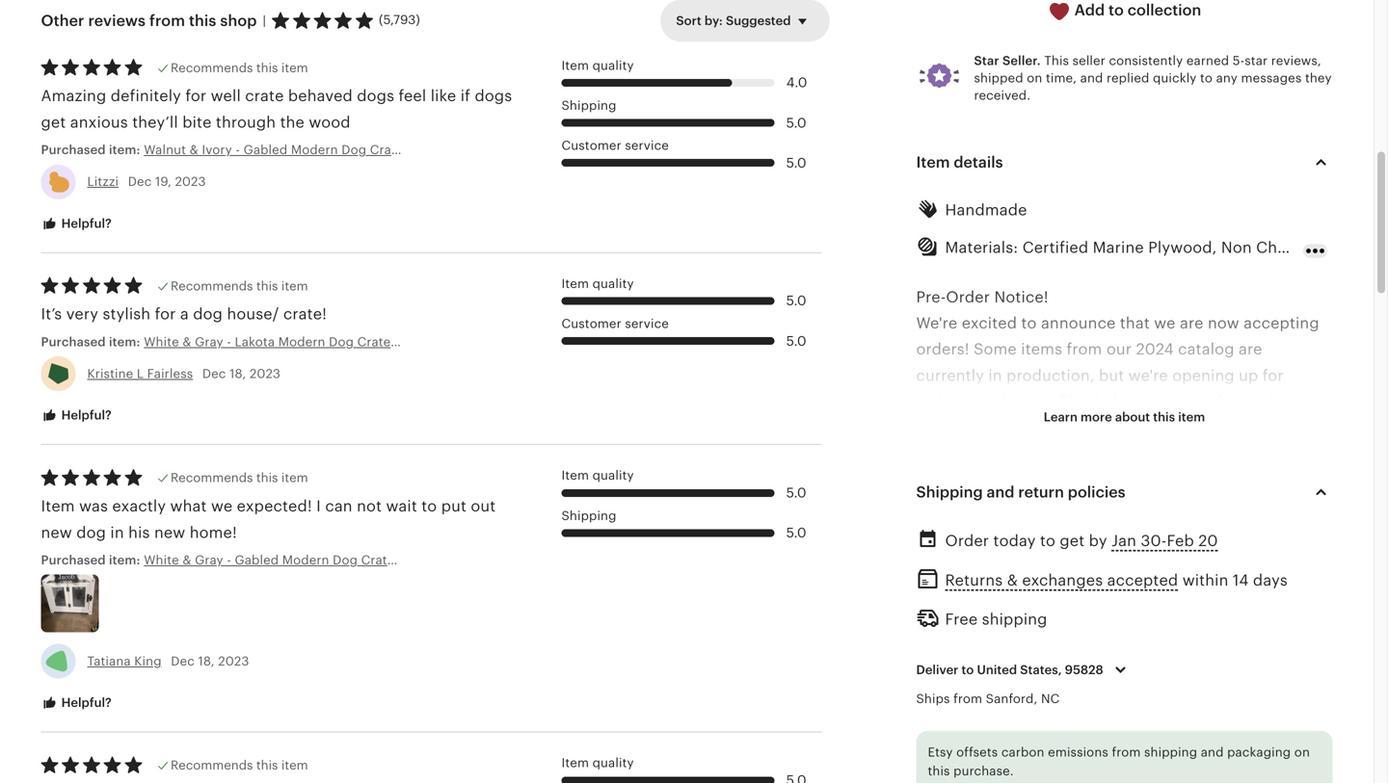 Task type: vqa. For each thing, say whether or not it's contained in the screenshot.
bottom Buy
no



Task type: describe. For each thing, give the bounding box(es) containing it.
that inside as a special thank-you for placing your orders early, we're offering an additional 10% discount on all pre- order products. we anticipate that all pre-orders will be delivered between january 22nd and 26th, at the very latest.
[[1145, 551, 1175, 568]]

item: for very
[[109, 335, 140, 349]]

get inside the 'amazing definitely for well crate behaved dogs feel like if dogs get anxious they'll bite through the wood'
[[41, 114, 66, 131]]

catalog
[[1178, 341, 1235, 358]]

1 vertical spatial order
[[945, 533, 989, 550]]

item inside item was exactly what we expected! i can not wait to put out new dog in his new home!
[[41, 498, 75, 515]]

for inside as a special thank-you for placing your orders early, we're offering an additional 10% discount on all pre- order products. we anticipate that all pre-orders will be delivered between january 22nd and 26th, at the very latest.
[[1088, 498, 1109, 516]]

quality for amazing definitely for well crate behaved dogs feel like if dogs get anxious they'll bite through the wood
[[593, 58, 634, 73]]

purchased item: for definitely
[[41, 143, 144, 157]]

your for secure
[[1192, 656, 1226, 673]]

was
[[79, 498, 108, 515]]

dog inside item was exactly what we expected! i can not wait to put out new dog in his new home!
[[76, 524, 106, 542]]

bite
[[182, 114, 212, 131]]

20
[[1199, 533, 1218, 550]]

and inside this is a great opportunity to secure your favorite items ahead of time and enjoy some savings!
[[1024, 682, 1052, 699]]

litzzi
[[87, 175, 119, 189]]

to up we
[[1040, 533, 1056, 550]]

shipping inside 'etsy offsets carbon emissions from shipping and packaging on this purchase.'
[[1145, 746, 1198, 760]]

other
[[41, 12, 84, 29]]

etsy offsets carbon emissions from shipping and packaging on this purchase.
[[928, 746, 1310, 779]]

and inside 'etsy offsets carbon emissions from shipping and packaging on this purchase.'
[[1201, 746, 1224, 760]]

star seller.
[[974, 53, 1041, 68]]

purchased item: for was
[[41, 553, 144, 568]]

is
[[951, 656, 963, 673]]

1 customer service from the top
[[562, 138, 669, 153]]

order inside pre-order notice! we're excited to announce that we are now accepting orders! some items from our 2024 catalog are currently in production, but we're opening up for orders in advance. this helps us gauge demand more accurately, ensuring we can manage our stock effectively and avoid any financial discrepancies.
[[946, 289, 990, 306]]

kristine l fairless link
[[87, 367, 193, 381]]

1 customer from the top
[[562, 138, 622, 153]]

l
[[137, 367, 144, 381]]

0 vertical spatial are
[[1180, 315, 1204, 332]]

that inside pre-order notice! we're excited to announce that we are now accepting orders! some items from our 2024 catalog are currently in production, but we're opening up for orders in advance. this helps us gauge demand more accurately, ensuring we can manage our stock effectively and avoid any financial discrepancies.
[[1120, 315, 1150, 332]]

1 5.0 from the top
[[786, 115, 807, 130]]

star
[[1245, 53, 1268, 68]]

litzzi link
[[87, 175, 119, 189]]

order today to get by jan 30-feb 20
[[945, 533, 1218, 550]]

recommends this item for crate
[[171, 61, 308, 75]]

0 vertical spatial dec
[[128, 175, 152, 189]]

on inside as a special thank-you for placing your orders early, we're offering an additional 10% discount on all pre- order products. we anticipate that all pre-orders will be delivered between january 22nd and 26th, at the very latest.
[[1230, 525, 1250, 542]]

tatiana king link
[[87, 655, 162, 669]]

1 vertical spatial 2023
[[250, 367, 281, 381]]

shipping for amazing definitely for well crate behaved dogs feel like if dogs get anxious they'll bite through the wood
[[562, 98, 617, 113]]

item for amazing definitely for well crate behaved dogs feel like if dogs get anxious they'll bite through the wood
[[281, 61, 308, 75]]

4 recommends from the top
[[171, 759, 253, 774]]

0 horizontal spatial a
[[180, 306, 189, 323]]

6 5.0 from the top
[[786, 526, 807, 541]]

well
[[211, 87, 241, 105]]

sanford,
[[986, 692, 1038, 707]]

1 vertical spatial orders
[[1211, 498, 1260, 516]]

helpful? button for amazing definitely for well crate behaved dogs feel like if dogs get anxious they'll bite through the wood
[[27, 206, 126, 242]]

item quality for amazing definitely for well crate behaved dogs feel like if dogs get anxious they'll bite through the wood
[[562, 58, 634, 73]]

1 horizontal spatial get
[[1060, 533, 1085, 550]]

1 dogs from the left
[[357, 87, 394, 105]]

wait
[[386, 498, 417, 515]]

recommends for for
[[171, 279, 253, 294]]

exchanges
[[1023, 572, 1103, 590]]

helpful? for it's very stylish for a dog house/ crate!
[[58, 408, 112, 423]]

financial
[[1108, 446, 1172, 463]]

litzzi dec 19, 2023
[[87, 175, 206, 189]]

0 horizontal spatial very
[[66, 306, 98, 323]]

out
[[471, 498, 496, 515]]

from right the reviews
[[149, 12, 185, 29]]

very inside as a special thank-you for placing your orders early, we're offering an additional 10% discount on all pre- order products. we anticipate that all pre-orders will be delivered between january 22nd and 26th, at the very latest.
[[1287, 577, 1319, 594]]

we're inside as a special thank-you for placing your orders early, we're offering an additional 10% discount on all pre- order products. we anticipate that all pre-orders will be delivered between january 22nd and 26th, at the very latest.
[[917, 525, 956, 542]]

2 new from the left
[[154, 524, 185, 542]]

this inside dropdown button
[[1153, 410, 1175, 425]]

king
[[134, 655, 162, 669]]

etsy
[[928, 746, 953, 760]]

shop
[[220, 12, 257, 29]]

we inside item was exactly what we expected! i can not wait to put out new dog in his new home!
[[211, 498, 233, 515]]

the inside as a special thank-you for placing your orders early, we're offering an additional 10% discount on all pre- order products. we anticipate that all pre-orders will be delivered between january 22nd and 26th, at the very latest.
[[1258, 577, 1283, 594]]

crate!
[[283, 306, 327, 323]]

any inside this seller consistently earned 5-star reviews, shipped on time, and replied quickly to any messages they received.
[[1217, 71, 1238, 85]]

item inside learn more about this item dropdown button
[[1179, 410, 1206, 425]]

from inside pre-order notice! we're excited to announce that we are now accepting orders! some items from our 2024 catalog are currently in production, but we're opening up for orders in advance. this helps us gauge demand more accurately, ensuring we can manage our stock effectively and avoid any financial discrepancies.
[[1067, 341, 1103, 358]]

in up accurately,
[[969, 393, 983, 411]]

4 5.0 from the top
[[786, 334, 807, 349]]

they
[[1306, 71, 1332, 85]]

4 item quality from the top
[[562, 757, 634, 771]]

learn more about this item
[[1044, 410, 1206, 425]]

not
[[357, 498, 382, 515]]

any inside pre-order notice! we're excited to announce that we are now accepting orders! some items from our 2024 catalog are currently in production, but we're opening up for orders in advance. this helps us gauge demand more accurately, ensuring we can manage our stock effectively and avoid any financial discrepancies.
[[1077, 446, 1103, 463]]

1 vertical spatial dec
[[202, 367, 226, 381]]

shipping for item was exactly what we expected! i can not wait to put out new dog in his new home!
[[562, 509, 617, 523]]

recommends this item for a
[[171, 279, 308, 294]]

a inside this is a great opportunity to secure your favorite items ahead of time and enjoy some savings!
[[968, 656, 976, 673]]

within
[[1183, 572, 1229, 590]]

now
[[1208, 315, 1240, 332]]

introducing wlo cat shelves remember our cat wall units, available in 5 and 10-
[[917, 734, 1303, 784]]

1 horizontal spatial our
[[1107, 341, 1132, 358]]

0 horizontal spatial 18,
[[198, 655, 215, 669]]

0 vertical spatial cat
[[1049, 734, 1075, 752]]

and inside pre-order notice! we're excited to announce that we are now accepting orders! some items from our 2024 catalog are currently in production, but we're opening up for orders in advance. this helps us gauge demand more accurately, ensuring we can manage our stock effectively and avoid any financial discrepancies.
[[999, 446, 1028, 463]]

order
[[917, 551, 957, 568]]

we
[[1038, 551, 1061, 568]]

returns & exchanges accepted within 14 days
[[945, 572, 1288, 590]]

delivered
[[917, 577, 987, 594]]

this is a great opportunity to secure your favorite items ahead of time and enjoy some savings!
[[917, 656, 1333, 699]]

this seller consistently earned 5-star reviews, shipped on time, and replied quickly to any messages they received.
[[974, 53, 1332, 103]]

i
[[316, 498, 321, 515]]

item details button
[[899, 139, 1350, 186]]

view details of this review photo by tatiana king image
[[41, 575, 99, 633]]

3 5.0 from the top
[[786, 294, 807, 309]]

offering
[[960, 525, 1020, 542]]

it's very stylish for a dog house/ crate!
[[41, 306, 327, 323]]

special
[[952, 498, 1005, 516]]

4.0
[[786, 75, 807, 90]]

1 horizontal spatial pre-
[[1275, 525, 1306, 542]]

amazing
[[41, 87, 106, 105]]

quality for item was exactly what we expected! i can not wait to put out new dog in his new home!
[[593, 469, 634, 483]]

purchased for amazing definitely for well crate behaved dogs feel like if dogs get anxious they'll bite through the wood
[[41, 143, 106, 157]]

5 5.0 from the top
[[786, 486, 807, 501]]

orders inside pre-order notice! we're excited to announce that we are now accepting orders! some items from our 2024 catalog are currently in production, but we're opening up for orders in advance. this helps us gauge demand more accurately, ensuring we can manage our stock effectively and avoid any financial discrepancies.
[[917, 393, 965, 411]]

purchased item: for very
[[41, 335, 144, 349]]

favorite
[[1230, 656, 1287, 673]]

we're
[[917, 315, 958, 332]]

days
[[1253, 572, 1288, 590]]

nc
[[1041, 692, 1060, 707]]

purchase.
[[954, 764, 1014, 779]]

1 vertical spatial cat
[[1032, 761, 1059, 778]]

this inside 'etsy offsets carbon emissions from shipping and packaging on this purchase.'
[[928, 764, 950, 779]]

learn more about this item button
[[1030, 400, 1220, 435]]

1 vertical spatial all
[[1179, 551, 1197, 568]]

messages
[[1241, 71, 1302, 85]]

item for item was exactly what we expected! i can not wait to put out new dog in his new home!
[[281, 471, 308, 486]]

1 vertical spatial we
[[1073, 420, 1095, 437]]

item details
[[917, 154, 1003, 171]]

recommends this item for we
[[171, 471, 308, 486]]

3 helpful? button from the top
[[27, 686, 126, 722]]

helpful? for amazing definitely for well crate behaved dogs feel like if dogs get anxious they'll bite through the wood
[[58, 216, 112, 231]]

products.
[[962, 551, 1034, 568]]

home!
[[190, 524, 237, 542]]

if
[[461, 87, 471, 105]]

to inside item was exactly what we expected! i can not wait to put out new dog in his new home!
[[422, 498, 437, 515]]

it's
[[41, 306, 62, 323]]

3 helpful? from the top
[[58, 696, 112, 711]]

his
[[128, 524, 150, 542]]

other reviews from this shop |
[[41, 12, 266, 29]]

carbon
[[1002, 746, 1045, 760]]

what
[[170, 498, 207, 515]]

1 vertical spatial pre-
[[1201, 551, 1231, 568]]

avoid
[[1032, 446, 1073, 463]]

reviews,
[[1272, 53, 1322, 68]]

on for shipped
[[1027, 71, 1043, 85]]

opportunity
[[1024, 656, 1113, 673]]

like
[[431, 87, 456, 105]]

deliver to united states, 95828
[[917, 663, 1104, 678]]

placing
[[1113, 498, 1169, 516]]

to inside this is a great opportunity to secure your favorite items ahead of time and enjoy some savings!
[[1118, 656, 1133, 673]]

2 horizontal spatial we
[[1154, 315, 1176, 332]]

currently
[[917, 367, 984, 385]]

production,
[[1007, 367, 1095, 385]]

amazing definitely for well crate behaved dogs feel like if dogs get anxious they'll bite through the wood
[[41, 87, 512, 131]]

accepted
[[1108, 572, 1179, 590]]

and inside introducing wlo cat shelves remember our cat wall units, available in 5 and 10-
[[1248, 761, 1276, 778]]

a inside as a special thank-you for placing your orders early, we're offering an additional 10% discount on all pre- order products. we anticipate that all pre-orders will be delivered between january 22nd and 26th, at the very latest.
[[939, 498, 948, 516]]

(5,793)
[[379, 12, 420, 27]]

2024
[[1136, 341, 1174, 358]]

kristine l fairless dec 18, 2023
[[87, 367, 281, 381]]

announce
[[1041, 315, 1116, 332]]

your for placing
[[1173, 498, 1207, 516]]

1 horizontal spatial dog
[[193, 306, 223, 323]]

1 service from the top
[[625, 138, 669, 153]]

to inside button
[[1109, 1, 1124, 19]]

states,
[[1020, 663, 1062, 678]]

2 vertical spatial 2023
[[218, 655, 249, 669]]

offsets
[[957, 746, 998, 760]]

secure
[[1137, 656, 1188, 673]]

19,
[[155, 175, 172, 189]]

learn
[[1044, 410, 1078, 425]]

manage
[[1131, 420, 1191, 437]]

from right the ships
[[954, 692, 983, 707]]

star
[[974, 53, 1000, 68]]

2 dogs from the left
[[475, 87, 512, 105]]

helps
[[1095, 393, 1135, 411]]



Task type: locate. For each thing, give the bounding box(es) containing it.
for inside the 'amazing definitely for well crate behaved dogs feel like if dogs get anxious they'll bite through the wood'
[[186, 87, 207, 105]]

discrepancies.
[[1176, 446, 1285, 463]]

1 vertical spatial get
[[1060, 533, 1085, 550]]

0 vertical spatial items
[[1021, 341, 1063, 358]]

2 recommends this item from the top
[[171, 279, 308, 294]]

0 vertical spatial a
[[180, 306, 189, 323]]

1 vertical spatial can
[[325, 498, 353, 515]]

orders down currently
[[917, 393, 965, 411]]

are up up
[[1239, 341, 1263, 358]]

tatiana
[[87, 655, 131, 669]]

0 vertical spatial we're
[[1129, 367, 1169, 385]]

1 helpful? from the top
[[58, 216, 112, 231]]

2 customer from the top
[[562, 317, 622, 331]]

2 service from the top
[[625, 317, 669, 331]]

kristine
[[87, 367, 133, 381]]

0 vertical spatial helpful? button
[[27, 206, 126, 242]]

this inside pre-order notice! we're excited to announce that we are now accepting orders! some items from our 2024 catalog are currently in production, but we're opening up for orders in advance. this helps us gauge demand more accurately, ensuring we can manage our stock effectively and avoid any financial discrepancies.
[[1060, 393, 1090, 411]]

1 horizontal spatial more
[[1279, 393, 1318, 411]]

helpful? down litzzi
[[58, 216, 112, 231]]

dec right "king"
[[171, 655, 195, 669]]

to inside this seller consistently earned 5-star reviews, shipped on time, and replied quickly to any messages they received.
[[1200, 71, 1213, 85]]

2 item quality from the top
[[562, 277, 634, 291]]

dec right the fairless
[[202, 367, 226, 381]]

helpful? down tatiana
[[58, 696, 112, 711]]

more right learn
[[1081, 410, 1112, 425]]

for inside pre-order notice! we're excited to announce that we are now accepting orders! some items from our 2024 catalog are currently in production, but we're opening up for orders in advance. this helps us gauge demand more accurately, ensuring we can manage our stock effectively and avoid any financial discrepancies.
[[1263, 367, 1284, 385]]

0 horizontal spatial dogs
[[357, 87, 394, 105]]

shipping down the between at the right bottom of the page
[[982, 611, 1048, 629]]

0 vertical spatial purchased
[[41, 143, 106, 157]]

stock
[[1225, 420, 1266, 437]]

enjoy
[[1057, 682, 1098, 699]]

from inside 'etsy offsets carbon emissions from shipping and packaging on this purchase.'
[[1112, 746, 1141, 760]]

for right you
[[1088, 498, 1109, 516]]

shelves
[[1079, 734, 1137, 752]]

0 vertical spatial the
[[280, 114, 305, 131]]

14
[[1233, 572, 1249, 590]]

your inside as a special thank-you for placing your orders early, we're offering an additional 10% discount on all pre- order products. we anticipate that all pre-orders will be delivered between january 22nd and 26th, at the very latest.
[[1173, 498, 1207, 516]]

1 vertical spatial shipping
[[917, 484, 983, 501]]

can inside pre-order notice! we're excited to announce that we are now accepting orders! some items from our 2024 catalog are currently in production, but we're opening up for orders in advance. this helps us gauge demand more accurately, ensuring we can manage our stock effectively and avoid any financial discrepancies.
[[1099, 420, 1127, 437]]

pre- up 'will'
[[1275, 525, 1306, 542]]

0 vertical spatial we
[[1154, 315, 1176, 332]]

item for it's very stylish for a dog house/ crate!
[[281, 279, 308, 294]]

for
[[186, 87, 207, 105], [155, 306, 176, 323], [1263, 367, 1284, 385], [1088, 498, 1109, 516]]

2 item: from the top
[[109, 335, 140, 349]]

0 horizontal spatial all
[[1179, 551, 1197, 568]]

on right 20 on the bottom
[[1230, 525, 1250, 542]]

items inside pre-order notice! we're excited to announce that we are now accepting orders! some items from our 2024 catalog are currently in production, but we're opening up for orders in advance. this helps us gauge demand more accurately, ensuring we can manage our stock effectively and avoid any financial discrepancies.
[[1021, 341, 1063, 358]]

helpful? button down litzzi
[[27, 206, 126, 242]]

and inside this seller consistently earned 5-star reviews, shipped on time, and replied quickly to any messages they received.
[[1081, 71, 1104, 85]]

18, right "king"
[[198, 655, 215, 669]]

and inside as a special thank-you for placing your orders early, we're offering an additional 10% discount on all pre- order products. we anticipate that all pre-orders will be delivered between january 22nd and 26th, at the very latest.
[[1164, 577, 1192, 594]]

very right it's
[[66, 306, 98, 323]]

on down seller.
[[1027, 71, 1043, 85]]

purchased
[[41, 143, 106, 157], [41, 335, 106, 349], [41, 553, 106, 568]]

recommends for well
[[171, 61, 253, 75]]

and
[[1081, 71, 1104, 85], [999, 446, 1028, 463], [987, 484, 1015, 501], [1164, 577, 1192, 594], [1024, 682, 1052, 699], [1201, 746, 1224, 760], [1248, 761, 1276, 778]]

in inside introducing wlo cat shelves remember our cat wall units, available in 5 and 10-
[[1216, 761, 1230, 778]]

our up 'discrepancies.'
[[1195, 420, 1221, 437]]

quality for it's very stylish for a dog house/ crate!
[[593, 277, 634, 291]]

that
[[1120, 315, 1150, 332], [1145, 551, 1175, 568]]

1 vertical spatial that
[[1145, 551, 1175, 568]]

very
[[66, 306, 98, 323], [1287, 577, 1319, 594]]

30-
[[1141, 533, 1167, 550]]

|
[[263, 13, 266, 28]]

1 vertical spatial helpful? button
[[27, 398, 126, 434]]

the
[[280, 114, 305, 131], [1258, 577, 1283, 594]]

2 horizontal spatial dec
[[202, 367, 226, 381]]

helpful? button down tatiana
[[27, 686, 126, 722]]

that down 30-
[[1145, 551, 1175, 568]]

purchased down anxious
[[41, 143, 106, 157]]

this up the time,
[[1045, 53, 1069, 68]]

1 vertical spatial a
[[939, 498, 948, 516]]

return
[[1019, 484, 1064, 501]]

helpful?
[[58, 216, 112, 231], [58, 408, 112, 423], [58, 696, 112, 711]]

2 purchased item: from the top
[[41, 335, 144, 349]]

&
[[1007, 572, 1018, 590]]

any
[[1217, 71, 1238, 85], [1077, 446, 1103, 463]]

this inside this is a great opportunity to secure your favorite items ahead of time and enjoy some savings!
[[917, 656, 947, 673]]

0 vertical spatial customer service
[[562, 138, 669, 153]]

0 vertical spatial that
[[1120, 315, 1150, 332]]

items up production,
[[1021, 341, 1063, 358]]

free shipping
[[945, 611, 1048, 629]]

the right 'at'
[[1258, 577, 1283, 594]]

0 horizontal spatial any
[[1077, 446, 1103, 463]]

this for a
[[917, 656, 947, 673]]

feb
[[1167, 533, 1195, 550]]

at
[[1239, 577, 1254, 594]]

and left return
[[987, 484, 1015, 501]]

ahead
[[917, 682, 963, 699]]

0 vertical spatial very
[[66, 306, 98, 323]]

purchased for item was exactly what we expected! i can not wait to put out new dog in his new home!
[[41, 553, 106, 568]]

1 horizontal spatial a
[[939, 498, 948, 516]]

1 recommends this item from the top
[[171, 61, 308, 75]]

2 vertical spatial this
[[917, 656, 947, 673]]

on inside 'etsy offsets carbon emissions from shipping and packaging on this purchase.'
[[1295, 746, 1310, 760]]

cat
[[1049, 734, 1075, 752], [1032, 761, 1059, 778]]

this left is
[[917, 656, 947, 673]]

0 vertical spatial our
[[1107, 341, 1132, 358]]

purchased up view details of this review photo by tatiana king
[[41, 553, 106, 568]]

to down "notice!"
[[1022, 315, 1037, 332]]

the left wood
[[280, 114, 305, 131]]

wall
[[1063, 761, 1094, 778]]

and down seller on the top right of page
[[1081, 71, 1104, 85]]

purchased item: up 'kristine'
[[41, 335, 144, 349]]

wood
[[309, 114, 351, 131]]

1 item quality from the top
[[562, 58, 634, 73]]

18, down house/
[[230, 367, 246, 381]]

more inside pre-order notice! we're excited to announce that we are now accepting orders! some items from our 2024 catalog are currently in production, but we're opening up for orders in advance. this helps us gauge demand more accurately, ensuring we can manage our stock effectively and avoid any financial discrepancies.
[[1279, 393, 1318, 411]]

on up 10-
[[1295, 746, 1310, 760]]

helpful? down 'kristine'
[[58, 408, 112, 423]]

1 vertical spatial customer service
[[562, 317, 669, 331]]

and inside 'dropdown button'
[[987, 484, 1015, 501]]

very down 'will'
[[1287, 577, 1319, 594]]

add to collection
[[1071, 1, 1202, 19]]

packaging
[[1228, 746, 1291, 760]]

4 quality from the top
[[593, 757, 634, 771]]

1 purchased item: from the top
[[41, 143, 144, 157]]

in
[[989, 367, 1003, 385], [969, 393, 983, 411], [110, 524, 124, 542], [1216, 761, 1230, 778]]

our inside introducing wlo cat shelves remember our cat wall units, available in 5 and 10-
[[1003, 761, 1028, 778]]

for right up
[[1263, 367, 1284, 385]]

an
[[1024, 525, 1043, 542]]

3 item quality from the top
[[562, 469, 634, 483]]

returns & exchanges accepted button
[[945, 567, 1179, 595]]

a right stylish
[[180, 306, 189, 323]]

2 purchased from the top
[[41, 335, 106, 349]]

put
[[441, 498, 467, 515]]

0 horizontal spatial shipping
[[982, 611, 1048, 629]]

this for consistently
[[1045, 53, 1069, 68]]

3 quality from the top
[[593, 469, 634, 483]]

expected!
[[237, 498, 312, 515]]

this down production,
[[1060, 393, 1090, 411]]

helpful? button for it's very stylish for a dog house/ crate!
[[27, 398, 126, 434]]

2 5.0 from the top
[[786, 156, 807, 171]]

items inside this is a great opportunity to secure your favorite items ahead of time and enjoy some savings!
[[1291, 656, 1333, 673]]

1 horizontal spatial any
[[1217, 71, 1238, 85]]

0 horizontal spatial are
[[1180, 315, 1204, 332]]

1 horizontal spatial we
[[1073, 420, 1095, 437]]

seller
[[1073, 53, 1106, 68]]

1 vertical spatial this
[[1060, 393, 1090, 411]]

item: down anxious
[[109, 143, 140, 157]]

0 vertical spatial helpful?
[[58, 216, 112, 231]]

seller.
[[1003, 53, 1041, 68]]

dog down the was at the left of the page
[[76, 524, 106, 542]]

recommends for what
[[171, 471, 253, 486]]

3 recommends from the top
[[171, 471, 253, 486]]

for up "bite"
[[186, 87, 207, 105]]

item: for was
[[109, 553, 140, 568]]

and up available
[[1201, 746, 1224, 760]]

any down 5-
[[1217, 71, 1238, 85]]

1 horizontal spatial all
[[1254, 525, 1271, 542]]

0 vertical spatial any
[[1217, 71, 1238, 85]]

behaved
[[288, 87, 353, 105]]

1 horizontal spatial 18,
[[230, 367, 246, 381]]

pre-order notice! we're excited to announce that we are now accepting orders! some items from our 2024 catalog are currently in production, but we're opening up for orders in advance. this helps us gauge demand more accurately, ensuring we can manage our stock effectively and avoid any financial discrepancies.
[[917, 289, 1320, 463]]

0 vertical spatial orders
[[917, 393, 965, 411]]

customer
[[562, 138, 622, 153], [562, 317, 622, 331]]

crate
[[245, 87, 284, 105]]

0 vertical spatial 18,
[[230, 367, 246, 381]]

ensuring
[[1003, 420, 1069, 437]]

1 horizontal spatial are
[[1239, 341, 1263, 358]]

your up discount
[[1173, 498, 1207, 516]]

today
[[994, 533, 1036, 550]]

1 vertical spatial are
[[1239, 341, 1263, 358]]

0 horizontal spatial the
[[280, 114, 305, 131]]

get left by
[[1060, 533, 1085, 550]]

0 vertical spatial shipping
[[982, 611, 1048, 629]]

pre- down 20 on the bottom
[[1201, 551, 1231, 568]]

that up 2024
[[1120, 315, 1150, 332]]

0 horizontal spatial on
[[1027, 71, 1043, 85]]

2 vertical spatial shipping
[[562, 509, 617, 523]]

we down helps
[[1073, 420, 1095, 437]]

1 vertical spatial any
[[1077, 446, 1103, 463]]

in left his
[[110, 524, 124, 542]]

reviews
[[88, 12, 146, 29]]

to right add
[[1109, 1, 1124, 19]]

2 vertical spatial helpful? button
[[27, 686, 126, 722]]

2 horizontal spatial a
[[968, 656, 976, 673]]

2 horizontal spatial on
[[1295, 746, 1310, 760]]

all down early, at the bottom of page
[[1254, 525, 1271, 542]]

1 vertical spatial item:
[[109, 335, 140, 349]]

time,
[[1046, 71, 1077, 85]]

more right demand
[[1279, 393, 1318, 411]]

our down 'carbon'
[[1003, 761, 1028, 778]]

1 horizontal spatial dogs
[[475, 87, 512, 105]]

introducing
[[917, 734, 1005, 752]]

some
[[974, 341, 1017, 358]]

we're up order
[[917, 525, 956, 542]]

1 horizontal spatial items
[[1291, 656, 1333, 673]]

in inside item was exactly what we expected! i can not wait to put out new dog in his new home!
[[110, 524, 124, 542]]

purchased for it's very stylish for a dog house/ crate!
[[41, 335, 106, 349]]

be
[[1314, 551, 1333, 568]]

we're
[[1129, 367, 1169, 385], [917, 525, 956, 542]]

are up catalog
[[1180, 315, 1204, 332]]

3 purchased from the top
[[41, 553, 106, 568]]

item quality for it's very stylish for a dog house/ crate!
[[562, 277, 634, 291]]

to inside "dropdown button"
[[962, 663, 974, 678]]

2 vertical spatial a
[[968, 656, 976, 673]]

0 horizontal spatial our
[[1003, 761, 1028, 778]]

2 vertical spatial purchased
[[41, 553, 106, 568]]

item: down his
[[109, 553, 140, 568]]

to down earned on the top of the page
[[1200, 71, 1213, 85]]

our up but
[[1107, 341, 1132, 358]]

26th,
[[1197, 577, 1235, 594]]

item quality for item was exactly what we expected! i can not wait to put out new dog in his new home!
[[562, 469, 634, 483]]

consistently
[[1109, 53, 1183, 68]]

1 item: from the top
[[109, 143, 140, 157]]

1 vertical spatial the
[[1258, 577, 1283, 594]]

3 purchased item: from the top
[[41, 553, 144, 568]]

2 vertical spatial orders
[[1231, 551, 1280, 568]]

0 vertical spatial shipping
[[562, 98, 617, 113]]

purchased item: up view details of this review photo by tatiana king
[[41, 553, 144, 568]]

ships
[[917, 692, 950, 707]]

0 horizontal spatial dec
[[128, 175, 152, 189]]

3 item: from the top
[[109, 553, 140, 568]]

18,
[[230, 367, 246, 381], [198, 655, 215, 669]]

we up 2024
[[1154, 315, 1176, 332]]

0 vertical spatial dog
[[193, 306, 223, 323]]

accurately,
[[917, 420, 999, 437]]

0 vertical spatial get
[[41, 114, 66, 131]]

0 vertical spatial 2023
[[175, 175, 206, 189]]

in down some
[[989, 367, 1003, 385]]

accepting
[[1244, 315, 1320, 332]]

shipping inside 'dropdown button'
[[917, 484, 983, 501]]

1 vertical spatial shipping
[[1145, 746, 1198, 760]]

order up products.
[[945, 533, 989, 550]]

2 customer service from the top
[[562, 317, 669, 331]]

free
[[945, 611, 978, 629]]

ships from sanford, nc
[[917, 692, 1060, 707]]

your up savings!
[[1192, 656, 1226, 673]]

replied
[[1107, 71, 1150, 85]]

2 helpful? from the top
[[58, 408, 112, 423]]

helpful? button down 'kristine'
[[27, 398, 126, 434]]

us
[[1140, 393, 1157, 411]]

can inside item was exactly what we expected! i can not wait to put out new dog in his new home!
[[325, 498, 353, 515]]

0 horizontal spatial new
[[41, 524, 72, 542]]

and down packaging on the right of the page
[[1248, 761, 1276, 778]]

1 vertical spatial our
[[1195, 420, 1221, 437]]

and down states,
[[1024, 682, 1052, 699]]

emissions
[[1048, 746, 1109, 760]]

1 vertical spatial very
[[1287, 577, 1319, 594]]

from up units,
[[1112, 746, 1141, 760]]

jan
[[1112, 533, 1137, 550]]

1 purchased from the top
[[41, 143, 106, 157]]

from down announce on the top of page
[[1067, 341, 1103, 358]]

purchased item: down anxious
[[41, 143, 144, 157]]

collection
[[1128, 1, 1202, 19]]

2 helpful? button from the top
[[27, 398, 126, 434]]

earned
[[1187, 53, 1230, 68]]

orders up 20 on the bottom
[[1211, 498, 1260, 516]]

1 quality from the top
[[593, 58, 634, 73]]

1 horizontal spatial new
[[154, 524, 185, 542]]

more inside dropdown button
[[1081, 410, 1112, 425]]

1 vertical spatial we're
[[917, 525, 956, 542]]

2 vertical spatial we
[[211, 498, 233, 515]]

a right is
[[968, 656, 976, 673]]

we up home!
[[211, 498, 233, 515]]

orders up 14
[[1231, 551, 1280, 568]]

0 vertical spatial this
[[1045, 53, 1069, 68]]

cat down 'carbon'
[[1032, 761, 1059, 778]]

shipping and return policies
[[917, 484, 1126, 501]]

to up of
[[962, 663, 974, 678]]

1 new from the left
[[41, 524, 72, 542]]

dog left house/
[[193, 306, 223, 323]]

to left put
[[422, 498, 437, 515]]

0 vertical spatial your
[[1173, 498, 1207, 516]]

and right 22nd
[[1164, 577, 1192, 594]]

1 horizontal spatial can
[[1099, 420, 1127, 437]]

0 vertical spatial all
[[1254, 525, 1271, 542]]

anxious
[[70, 114, 128, 131]]

they'll
[[132, 114, 178, 131]]

your inside this is a great opportunity to secure your favorite items ahead of time and enjoy some savings!
[[1192, 656, 1226, 673]]

2023 down house/
[[250, 367, 281, 381]]

1 horizontal spatial dec
[[171, 655, 195, 669]]

house/
[[227, 306, 279, 323]]

this inside this seller consistently earned 5-star reviews, shipped on time, and replied quickly to any messages they received.
[[1045, 53, 1069, 68]]

a right as at the bottom of the page
[[939, 498, 948, 516]]

0 vertical spatial pre-
[[1275, 525, 1306, 542]]

sort
[[676, 13, 702, 28]]

units,
[[1098, 761, 1142, 778]]

savings!
[[1147, 682, 1208, 699]]

united
[[977, 663, 1017, 678]]

1 vertical spatial 18,
[[198, 655, 215, 669]]

0 vertical spatial service
[[625, 138, 669, 153]]

new up view details of this review photo by tatiana king
[[41, 524, 72, 542]]

0 horizontal spatial items
[[1021, 341, 1063, 358]]

quality
[[593, 58, 634, 73], [593, 277, 634, 291], [593, 469, 634, 483], [593, 757, 634, 771]]

1 vertical spatial purchased
[[41, 335, 106, 349]]

can right 'i'
[[325, 498, 353, 515]]

dog
[[193, 306, 223, 323], [76, 524, 106, 542]]

effectively
[[917, 446, 995, 463]]

2 quality from the top
[[593, 277, 634, 291]]

item inside dropdown button
[[917, 154, 950, 171]]

1 vertical spatial service
[[625, 317, 669, 331]]

0 horizontal spatial can
[[325, 498, 353, 515]]

2023 right 19,
[[175, 175, 206, 189]]

sort by: suggested button
[[662, 0, 829, 41]]

dec
[[128, 175, 152, 189], [202, 367, 226, 381], [171, 655, 195, 669]]

on for packaging
[[1295, 746, 1310, 760]]

items right 'favorite'
[[1291, 656, 1333, 673]]

cat up wall
[[1049, 734, 1075, 752]]

0 horizontal spatial pre-
[[1201, 551, 1231, 568]]

in left 5
[[1216, 761, 1230, 778]]

items
[[1021, 341, 1063, 358], [1291, 656, 1333, 673]]

3 recommends this item from the top
[[171, 471, 308, 486]]

for right stylish
[[155, 306, 176, 323]]

to inside pre-order notice! we're excited to announce that we are now accepting orders! some items from our 2024 catalog are currently in production, but we're opening up for orders in advance. this helps us gauge demand more accurately, ensuring we can manage our stock effectively and avoid any financial discrepancies.
[[1022, 315, 1037, 332]]

2 horizontal spatial our
[[1195, 420, 1221, 437]]

1 helpful? button from the top
[[27, 206, 126, 242]]

2 vertical spatial dec
[[171, 655, 195, 669]]

4 recommends this item from the top
[[171, 759, 308, 774]]

item: down stylish
[[109, 335, 140, 349]]

95828
[[1065, 663, 1104, 678]]

10%
[[1126, 525, 1156, 542]]

feel
[[399, 87, 427, 105]]

1 horizontal spatial shipping
[[1145, 746, 1198, 760]]

can down helps
[[1099, 420, 1127, 437]]

and down ensuring
[[999, 446, 1028, 463]]

2023 right "king"
[[218, 655, 249, 669]]

on inside this seller consistently earned 5-star reviews, shipped on time, and replied quickly to any messages they received.
[[1027, 71, 1043, 85]]

deliver
[[917, 663, 959, 678]]

item: for definitely
[[109, 143, 140, 157]]

dogs left feel
[[357, 87, 394, 105]]

but
[[1099, 367, 1125, 385]]

any right avoid
[[1077, 446, 1103, 463]]

we're inside pre-order notice! we're excited to announce that we are now accepting orders! some items from our 2024 catalog are currently in production, but we're opening up for orders in advance. this helps us gauge demand more accurately, ensuring we can manage our stock effectively and avoid any financial discrepancies.
[[1129, 367, 1169, 385]]

we're up us
[[1129, 367, 1169, 385]]

new right his
[[154, 524, 185, 542]]

2 recommends from the top
[[171, 279, 253, 294]]

0 vertical spatial customer
[[562, 138, 622, 153]]

0 horizontal spatial get
[[41, 114, 66, 131]]

shipping up available
[[1145, 746, 1198, 760]]

0 horizontal spatial we're
[[917, 525, 956, 542]]

1 horizontal spatial on
[[1230, 525, 1250, 542]]

0 vertical spatial can
[[1099, 420, 1127, 437]]

dec left 19,
[[128, 175, 152, 189]]

all down feb
[[1179, 551, 1197, 568]]

the inside the 'amazing definitely for well crate behaved dogs feel like if dogs get anxious they'll bite through the wood'
[[280, 114, 305, 131]]

get down amazing
[[41, 114, 66, 131]]

1 recommends from the top
[[171, 61, 253, 75]]



